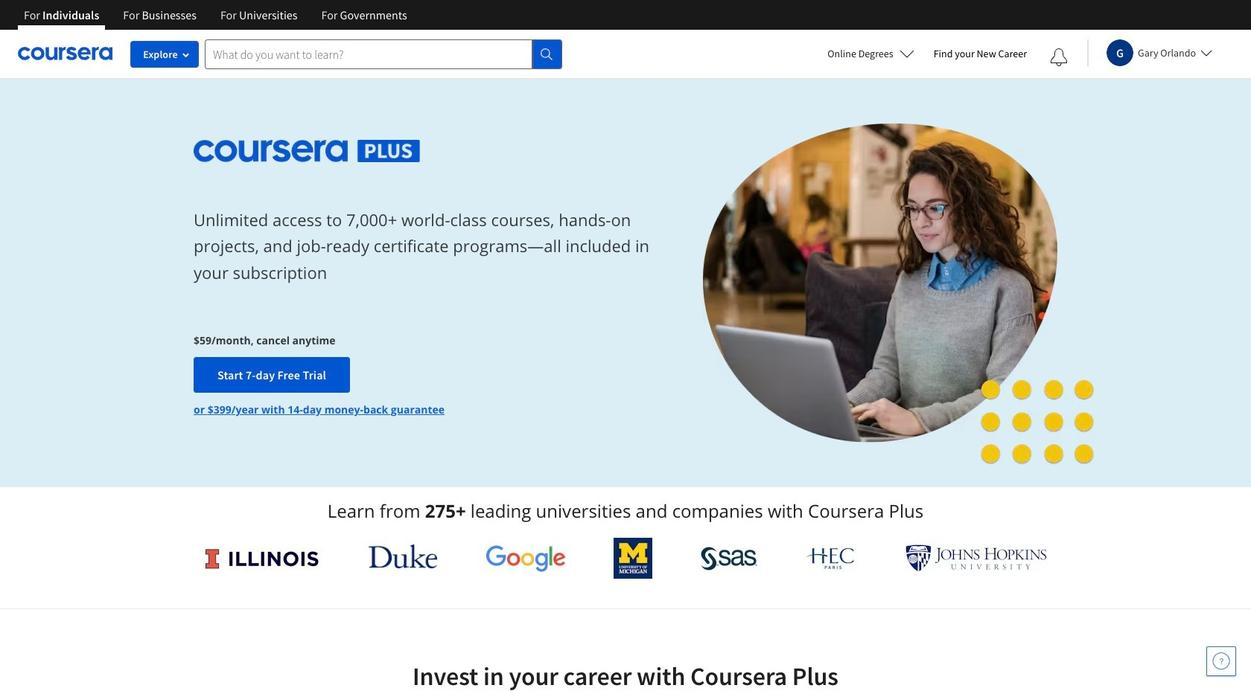 Task type: describe. For each thing, give the bounding box(es) containing it.
google image
[[485, 545, 566, 573]]

university of michigan image
[[614, 538, 653, 579]]

coursera image
[[18, 42, 112, 66]]

help center image
[[1212, 653, 1230, 671]]

sas image
[[701, 547, 757, 571]]

university of illinois at urbana-champaign image
[[204, 547, 320, 571]]



Task type: vqa. For each thing, say whether or not it's contained in the screenshot.
the stanford university icon
no



Task type: locate. For each thing, give the bounding box(es) containing it.
banner navigation
[[12, 0, 419, 30]]

coursera plus image
[[194, 140, 420, 162]]

None search field
[[205, 39, 562, 69]]

hec paris image
[[805, 544, 857, 574]]

duke university image
[[368, 545, 437, 569]]

johns hopkins university image
[[906, 545, 1047, 573]]

What do you want to learn? text field
[[205, 39, 532, 69]]



